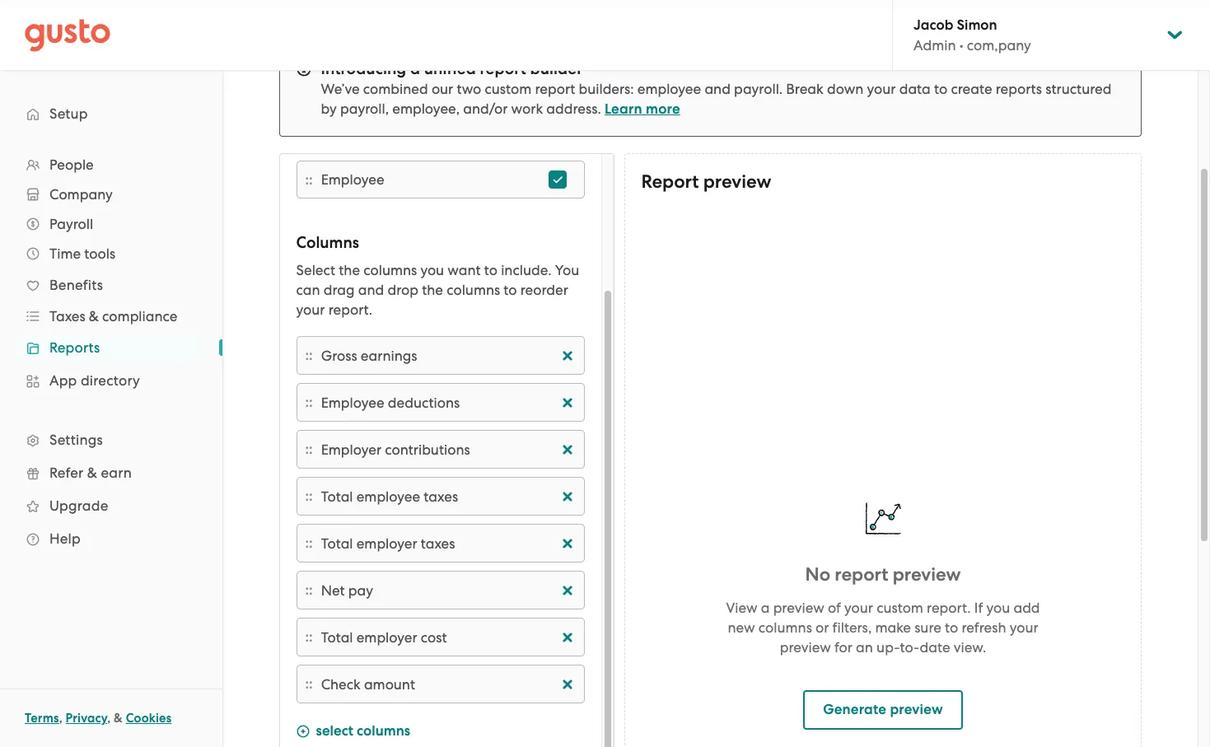 Task type: locate. For each thing, give the bounding box(es) containing it.
you left want
[[420, 262, 444, 278]]

:: for check amount
[[305, 676, 313, 693]]

8 :: from the top
[[305, 629, 313, 646]]

employee up employer
[[321, 394, 384, 411]]

2 total from the top
[[321, 535, 353, 552]]

privacy link
[[66, 711, 107, 726]]

column content element containing employee deductions
[[321, 393, 575, 412]]

reports link
[[16, 333, 206, 362]]

column content element down total employee taxes
[[321, 533, 575, 553]]

employer down total employee taxes
[[356, 535, 417, 552]]

total for total employer taxes
[[321, 535, 353, 552]]

benefits
[[49, 277, 103, 293]]

0 vertical spatial a
[[410, 59, 420, 78]]

total up "check"
[[321, 629, 353, 645]]

total employee taxes
[[321, 488, 458, 505]]

1 employee from the top
[[321, 171, 384, 188]]

1 vertical spatial report
[[535, 81, 575, 97]]

0 vertical spatial employee
[[637, 81, 701, 97]]

your
[[867, 81, 896, 97], [296, 302, 325, 318], [844, 599, 873, 616], [1010, 619, 1039, 636]]

your down the can
[[296, 302, 325, 318]]

employee up columns
[[321, 171, 384, 188]]

:: left gross
[[305, 347, 313, 364]]

employee up more
[[637, 81, 701, 97]]

0 vertical spatial and
[[705, 81, 731, 97]]

column content element containing gross earnings
[[321, 346, 575, 365]]

gross
[[321, 347, 357, 364]]

0 horizontal spatial and
[[358, 282, 384, 298]]

1 horizontal spatial and
[[705, 81, 731, 97]]

structured
[[1046, 81, 1112, 97]]

:: left employer
[[305, 441, 313, 458]]

2 employee from the top
[[321, 394, 384, 411]]

columns down amount
[[357, 722, 410, 740]]

to right sure
[[945, 619, 958, 636]]

net
[[321, 582, 345, 598]]

:: up columns
[[305, 171, 313, 188]]

column content element up cost
[[321, 580, 575, 600]]

& left cookies
[[114, 711, 123, 726]]

employer left cost
[[356, 629, 417, 645]]

1 column content element from the top
[[321, 346, 575, 365]]

3 column content element from the top
[[321, 439, 575, 459]]

no report preview
[[805, 563, 961, 585]]

the up drag at the top of the page
[[339, 262, 360, 278]]

1 horizontal spatial employee
[[637, 81, 701, 97]]

& for compliance
[[89, 308, 99, 325]]

home image
[[25, 19, 110, 51]]

1 vertical spatial &
[[87, 465, 97, 481]]

:: for employer contributions
[[305, 441, 313, 458]]

report. up sure
[[927, 599, 971, 616]]

upgrade
[[49, 498, 108, 514]]

6 column content element from the top
[[321, 580, 575, 600]]

introducing a unified report builder alert
[[279, 42, 1142, 137]]

admin
[[914, 37, 956, 54]]

report down builder
[[535, 81, 575, 97]]

employee
[[637, 81, 701, 97], [356, 488, 420, 505]]

1 horizontal spatial report
[[535, 81, 575, 97]]

:: left "check"
[[305, 676, 313, 693]]

3 total from the top
[[321, 629, 353, 645]]

0 horizontal spatial ,
[[59, 711, 62, 726]]

to right 'data'
[[934, 81, 948, 97]]

employee up total employer taxes
[[356, 488, 420, 505]]

column content element down contributions
[[321, 486, 575, 506]]

a up combined
[[410, 59, 420, 78]]

report up of
[[835, 563, 888, 585]]

learn
[[605, 101, 642, 118]]

refresh
[[962, 619, 1006, 636]]

& right taxes
[[89, 308, 99, 325]]

select
[[316, 722, 353, 740]]

help link
[[16, 524, 206, 554]]

0 vertical spatial custom
[[485, 81, 532, 97]]

1 horizontal spatial report.
[[927, 599, 971, 616]]

reports
[[996, 81, 1042, 97]]

:: left employee deductions
[[305, 394, 313, 411]]

1 vertical spatial you
[[986, 599, 1010, 616]]

:: for total employer taxes
[[305, 535, 313, 552]]

preview
[[703, 171, 772, 193], [893, 563, 961, 585], [773, 599, 824, 616], [780, 639, 831, 655], [890, 701, 943, 718]]

, left privacy
[[59, 711, 62, 726]]

and
[[705, 81, 731, 97], [358, 282, 384, 298]]

4 column content element from the top
[[321, 486, 575, 506]]

•
[[960, 37, 964, 54]]

5 :: from the top
[[305, 488, 313, 505]]

0 horizontal spatial a
[[410, 59, 420, 78]]

and left 'drop'
[[358, 282, 384, 298]]

taxes for total employee taxes
[[424, 488, 458, 505]]

& inside dropdown button
[[89, 308, 99, 325]]

custom up make
[[877, 599, 923, 616]]

to down include.
[[504, 282, 517, 298]]

8 column content element from the top
[[321, 674, 575, 694]]

report
[[641, 171, 699, 193]]

taxes & compliance
[[49, 308, 177, 325]]

company
[[49, 186, 113, 203]]

and left payroll.
[[705, 81, 731, 97]]

earnings
[[361, 347, 417, 364]]

column content element containing check amount
[[321, 674, 575, 694]]

7 column content element from the top
[[321, 627, 575, 647]]

0 vertical spatial report.
[[328, 302, 373, 318]]

2 column content element from the top
[[321, 393, 575, 412]]

total up net
[[321, 535, 353, 552]]

:: left total employer cost
[[305, 629, 313, 646]]

taxes
[[424, 488, 458, 505], [421, 535, 455, 552]]

columns inside view a preview of your custom report. if you add new columns or filters, make sure to refresh your preview for an up-to-date view.
[[759, 619, 812, 636]]

1 vertical spatial total
[[321, 535, 353, 552]]

payroll button
[[16, 209, 206, 239]]

custom inside view a preview of your custom report. if you add new columns or filters, make sure to refresh your preview for an up-to-date view.
[[877, 599, 923, 616]]

::
[[305, 171, 313, 188], [305, 347, 313, 364], [305, 394, 313, 411], [305, 441, 313, 458], [305, 488, 313, 505], [305, 535, 313, 552], [305, 582, 313, 599], [305, 629, 313, 646], [305, 676, 313, 693]]

0 horizontal spatial employee
[[356, 488, 420, 505]]

:: for employee
[[305, 171, 313, 188]]

1 vertical spatial employee
[[321, 394, 384, 411]]

preview up sure
[[893, 563, 961, 585]]

1 horizontal spatial ,
[[107, 711, 111, 726]]

1 :: from the top
[[305, 171, 313, 188]]

break
[[786, 81, 824, 97]]

and inside we've combined our two custom report builders: employee and payroll. break down your data to create reports structured by payroll, employee, and/or work address.
[[705, 81, 731, 97]]

column content element down deductions
[[321, 439, 575, 459]]

3 :: from the top
[[305, 394, 313, 411]]

a for unified
[[410, 59, 420, 78]]

:: for total employee taxes
[[305, 488, 313, 505]]

1 vertical spatial employee
[[356, 488, 420, 505]]

total
[[321, 488, 353, 505], [321, 535, 353, 552], [321, 629, 353, 645]]

your inside we've combined our two custom report builders: employee and payroll. break down your data to create reports structured by payroll, employee, and/or work address.
[[867, 81, 896, 97]]

1 employer from the top
[[356, 535, 417, 552]]

employer
[[321, 441, 381, 458]]

9 :: from the top
[[305, 676, 313, 693]]

preview down or
[[780, 639, 831, 655]]

:: left total employer taxes
[[305, 535, 313, 552]]

1 vertical spatial taxes
[[421, 535, 455, 552]]

1 vertical spatial report.
[[927, 599, 971, 616]]

report preview
[[641, 171, 772, 193]]

introducing a unified report builder
[[321, 59, 583, 78]]

taxes down total employee taxes
[[421, 535, 455, 552]]

custom
[[485, 81, 532, 97], [877, 599, 923, 616]]

employee inside we've combined our two custom report builders: employee and payroll. break down your data to create reports structured by payroll, employee, and/or work address.
[[637, 81, 701, 97]]

column content element down cost
[[321, 674, 575, 694]]

5 column content element from the top
[[321, 533, 575, 553]]

deductions
[[388, 394, 460, 411]]

1 horizontal spatial you
[[986, 599, 1010, 616]]

0 horizontal spatial you
[[420, 262, 444, 278]]

total for total employee taxes
[[321, 488, 353, 505]]

list
[[0, 150, 222, 555]]

column content element up amount
[[321, 627, 575, 647]]

6 :: from the top
[[305, 535, 313, 552]]

you right if
[[986, 599, 1010, 616]]

:: for total employer cost
[[305, 629, 313, 646]]

employer
[[356, 535, 417, 552], [356, 629, 417, 645]]

time tools
[[49, 245, 115, 262]]

simon
[[957, 16, 997, 34]]

to
[[934, 81, 948, 97], [484, 262, 498, 278], [504, 282, 517, 298], [945, 619, 958, 636]]

column content element up contributions
[[321, 393, 575, 412]]

a inside alert
[[410, 59, 420, 78]]

report.
[[328, 302, 373, 318], [927, 599, 971, 616]]

the
[[339, 262, 360, 278], [422, 282, 443, 298]]

2 employer from the top
[[356, 629, 417, 645]]

preview right generate
[[890, 701, 943, 718]]

0 horizontal spatial report
[[480, 59, 526, 78]]

report up two
[[480, 59, 526, 78]]

2 vertical spatial &
[[114, 711, 123, 726]]

0 vertical spatial employee
[[321, 171, 384, 188]]

0 vertical spatial you
[[420, 262, 444, 278]]

1 total from the top
[[321, 488, 353, 505]]

report. down drag at the top of the page
[[328, 302, 373, 318]]

column content element
[[321, 346, 575, 365], [321, 393, 575, 412], [321, 439, 575, 459], [321, 486, 575, 506], [321, 533, 575, 553], [321, 580, 575, 600], [321, 627, 575, 647], [321, 674, 575, 694]]

refer
[[49, 465, 84, 481]]

taxes down contributions
[[424, 488, 458, 505]]

:: for employee deductions
[[305, 394, 313, 411]]

0 vertical spatial total
[[321, 488, 353, 505]]

preview right report
[[703, 171, 772, 193]]

total employer cost
[[321, 629, 447, 645]]

report inside we've combined our two custom report builders: employee and payroll. break down your data to create reports structured by payroll, employee, and/or work address.
[[535, 81, 575, 97]]

0 horizontal spatial custom
[[485, 81, 532, 97]]

1 vertical spatial and
[[358, 282, 384, 298]]

1 vertical spatial a
[[761, 599, 770, 616]]

report
[[480, 59, 526, 78], [535, 81, 575, 97], [835, 563, 888, 585]]

employee deductions
[[321, 394, 460, 411]]

column content element up deductions
[[321, 346, 575, 365]]

your left 'data'
[[867, 81, 896, 97]]

a inside view a preview of your custom report. if you add new columns or filters, make sure to refresh your preview for an up-to-date view.
[[761, 599, 770, 616]]

0 horizontal spatial report.
[[328, 302, 373, 318]]

report. inside view a preview of your custom report. if you add new columns or filters, make sure to refresh your preview for an up-to-date view.
[[927, 599, 971, 616]]

pay
[[348, 582, 373, 598]]

employer contributions
[[321, 441, 470, 458]]

compliance
[[102, 308, 177, 325]]

2 vertical spatial total
[[321, 629, 353, 645]]

upgrade link
[[16, 491, 206, 521]]

people
[[49, 157, 94, 173]]

custom up work
[[485, 81, 532, 97]]

employee inside column content element
[[321, 394, 384, 411]]

:: left net
[[305, 582, 313, 599]]

1 vertical spatial the
[[422, 282, 443, 298]]

app directory
[[49, 372, 140, 389]]

2 vertical spatial report
[[835, 563, 888, 585]]

0 vertical spatial &
[[89, 308, 99, 325]]

gusto navigation element
[[0, 71, 222, 582]]

sure
[[915, 619, 941, 636]]

& left earn
[[87, 465, 97, 481]]

to inside view a preview of your custom report. if you add new columns or filters, make sure to refresh your preview for an up-to-date view.
[[945, 619, 958, 636]]

view.
[[954, 639, 986, 655]]

2 horizontal spatial report
[[835, 563, 888, 585]]

columns left or
[[759, 619, 812, 636]]

the right 'drop'
[[422, 282, 443, 298]]

you
[[555, 262, 579, 278]]

None checkbox
[[539, 161, 575, 198]]

payroll
[[49, 216, 93, 232]]

2 :: from the top
[[305, 347, 313, 364]]

you
[[420, 262, 444, 278], [986, 599, 1010, 616]]

a right view
[[761, 599, 770, 616]]

1 horizontal spatial custom
[[877, 599, 923, 616]]

view
[[726, 599, 758, 616]]

setup link
[[16, 99, 206, 129]]

preview up or
[[773, 599, 824, 616]]

:: left total employee taxes
[[305, 488, 313, 505]]

, left cookies
[[107, 711, 111, 726]]

1 horizontal spatial a
[[761, 599, 770, 616]]

columns
[[363, 262, 417, 278], [447, 282, 500, 298], [759, 619, 812, 636], [357, 722, 410, 740]]

columns
[[296, 233, 359, 252]]

1 vertical spatial employer
[[356, 629, 417, 645]]

0 vertical spatial taxes
[[424, 488, 458, 505]]

refer & earn
[[49, 465, 132, 481]]

0 vertical spatial the
[[339, 262, 360, 278]]

7 :: from the top
[[305, 582, 313, 599]]

learn more link
[[605, 101, 680, 118]]

1 vertical spatial custom
[[877, 599, 923, 616]]

0 vertical spatial employer
[[356, 535, 417, 552]]

total down employer
[[321, 488, 353, 505]]

4 :: from the top
[[305, 441, 313, 458]]

you inside view a preview of your custom report. if you add new columns or filters, make sure to refresh your preview for an up-to-date view.
[[986, 599, 1010, 616]]



Task type: describe. For each thing, give the bounding box(es) containing it.
of
[[828, 599, 841, 616]]

1 horizontal spatial the
[[422, 282, 443, 298]]

payroll,
[[340, 101, 389, 117]]

we've
[[321, 81, 360, 97]]

benefits link
[[16, 270, 206, 300]]

columns down want
[[447, 282, 500, 298]]

builders:
[[579, 81, 634, 97]]

new
[[728, 619, 755, 636]]

two
[[457, 81, 481, 97]]

want
[[448, 262, 481, 278]]

column content element containing employer contributions
[[321, 439, 575, 459]]

generate preview button
[[803, 690, 963, 729]]

generate
[[823, 701, 887, 718]]

total for total employer cost
[[321, 629, 353, 645]]

combined
[[363, 81, 428, 97]]

columns up 'drop'
[[363, 262, 417, 278]]

terms , privacy , & cookies
[[25, 711, 172, 726]]

module__icon___go7vc image
[[296, 725, 309, 738]]

data
[[899, 81, 931, 97]]

more
[[646, 101, 680, 118]]

your down add
[[1010, 619, 1039, 636]]

people button
[[16, 150, 206, 180]]

select columns button
[[296, 722, 410, 744]]

preview inside button
[[890, 701, 943, 718]]

2 , from the left
[[107, 711, 111, 726]]

time
[[49, 245, 81, 262]]

an
[[856, 639, 873, 655]]

refer & earn link
[[16, 458, 206, 488]]

unified
[[424, 59, 476, 78]]

or
[[816, 619, 829, 636]]

total employer taxes
[[321, 535, 455, 552]]

amount
[[364, 676, 415, 692]]

column content element containing total employer cost
[[321, 627, 575, 647]]

date
[[920, 639, 950, 655]]

check amount
[[321, 676, 415, 692]]

app directory link
[[16, 366, 206, 395]]

employee for employee deductions
[[321, 394, 384, 411]]

we've combined our two custom report builders: employee and payroll. break down your data to create reports structured by payroll, employee, and/or work address.
[[321, 81, 1112, 117]]

:: for net pay
[[305, 582, 313, 599]]

1 , from the left
[[59, 711, 62, 726]]

& for earn
[[87, 465, 97, 481]]

a for preview
[[761, 599, 770, 616]]

select columns
[[316, 722, 410, 740]]

0 horizontal spatial the
[[339, 262, 360, 278]]

view a preview of your custom report. if you add new columns or filters, make sure to refresh your preview for an up-to-date view.
[[726, 599, 1040, 655]]

tools
[[84, 245, 115, 262]]

net pay
[[321, 582, 373, 598]]

introducing
[[321, 59, 406, 78]]

work
[[511, 101, 543, 117]]

drag
[[324, 282, 355, 298]]

reports
[[49, 339, 100, 356]]

help
[[49, 531, 81, 547]]

contributions
[[385, 441, 470, 458]]

taxes & compliance button
[[16, 302, 206, 331]]

employer for cost
[[356, 629, 417, 645]]

app
[[49, 372, 77, 389]]

columns inside button
[[357, 722, 410, 740]]

terms link
[[25, 711, 59, 726]]

down
[[827, 81, 864, 97]]

:: for gross earnings
[[305, 347, 313, 364]]

if
[[974, 599, 983, 616]]

check
[[321, 676, 361, 692]]

column content element containing total employer taxes
[[321, 533, 575, 553]]

list containing people
[[0, 150, 222, 555]]

payroll.
[[734, 81, 783, 97]]

earn
[[101, 465, 132, 481]]

employee,
[[392, 101, 460, 117]]

by
[[321, 101, 337, 117]]

up-
[[877, 639, 900, 655]]

company button
[[16, 180, 206, 209]]

com,pany
[[967, 37, 1031, 54]]

terms
[[25, 711, 59, 726]]

column content element containing total employee taxes
[[321, 486, 575, 506]]

select
[[296, 262, 335, 278]]

employee for employee
[[321, 171, 384, 188]]

employer for taxes
[[356, 535, 417, 552]]

your up filters,
[[844, 599, 873, 616]]

0 vertical spatial report
[[480, 59, 526, 78]]

column content element containing net pay
[[321, 580, 575, 600]]

create
[[951, 81, 992, 97]]

cookies
[[126, 711, 172, 726]]

report. inside select the columns you want to include. you can drag and drop the columns to reorder your report.
[[328, 302, 373, 318]]

jacob
[[914, 16, 953, 34]]

taxes
[[49, 308, 85, 325]]

and inside select the columns you want to include. you can drag and drop the columns to reorder your report.
[[358, 282, 384, 298]]

taxes for total employer taxes
[[421, 535, 455, 552]]

cost
[[421, 629, 447, 645]]

to inside we've combined our two custom report builders: employee and payroll. break down your data to create reports structured by payroll, employee, and/or work address.
[[934, 81, 948, 97]]

for
[[835, 639, 853, 655]]

settings
[[49, 432, 103, 448]]

settings link
[[16, 425, 206, 455]]

time tools button
[[16, 239, 206, 269]]

to right want
[[484, 262, 498, 278]]

our
[[432, 81, 453, 97]]

to-
[[900, 639, 920, 655]]

generate preview
[[823, 701, 943, 718]]

learn more
[[605, 101, 680, 118]]

filters,
[[833, 619, 872, 636]]

you inside select the columns you want to include. you can drag and drop the columns to reorder your report.
[[420, 262, 444, 278]]

gross earnings
[[321, 347, 417, 364]]

cookies button
[[126, 708, 172, 728]]

no
[[805, 563, 830, 585]]

drop
[[388, 282, 418, 298]]

custom inside we've combined our two custom report builders: employee and payroll. break down your data to create reports structured by payroll, employee, and/or work address.
[[485, 81, 532, 97]]

include.
[[501, 262, 552, 278]]

builder
[[530, 59, 583, 78]]

your inside select the columns you want to include. you can drag and drop the columns to reorder your report.
[[296, 302, 325, 318]]

address.
[[546, 101, 601, 117]]

and/or
[[463, 101, 508, 117]]



Task type: vqa. For each thing, say whether or not it's contained in the screenshot.
the tools
yes



